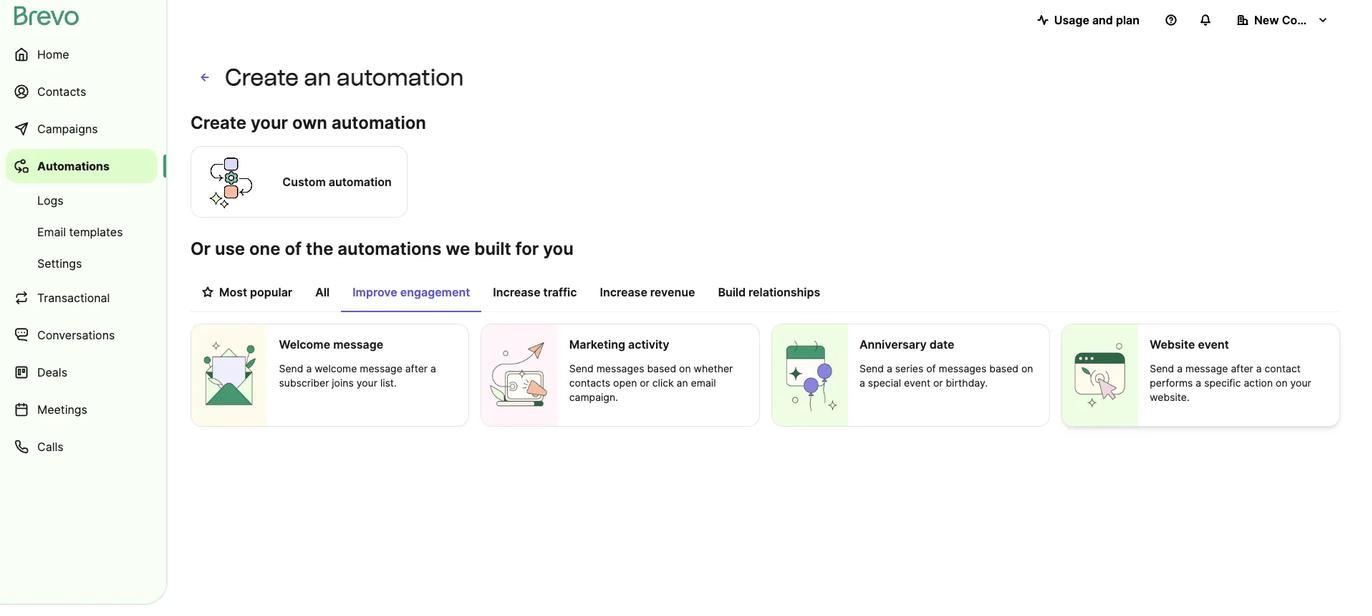 Task type: vqa. For each thing, say whether or not it's contained in the screenshot.
right "Increase"
yes



Task type: describe. For each thing, give the bounding box(es) containing it.
create an automation
[[225, 64, 464, 91]]

for
[[516, 239, 539, 259]]

specific
[[1204, 377, 1241, 389]]

templates
[[69, 225, 123, 239]]

messages inside send messages based on whether contacts open or click an email campaign.
[[597, 363, 644, 375]]

engagement
[[400, 285, 470, 299]]

website event
[[1150, 337, 1229, 352]]

transactional
[[37, 291, 110, 305]]

campaigns link
[[6, 112, 158, 146]]

most popular link
[[191, 278, 304, 311]]

anniversary
[[860, 337, 927, 352]]

open
[[613, 377, 637, 389]]

based inside send a series of messages based on a special event or birthday.
[[990, 363, 1019, 375]]

series
[[895, 363, 924, 375]]

birthday.
[[946, 377, 988, 389]]

marketing activity
[[569, 337, 669, 352]]

welcome
[[279, 337, 330, 352]]

your inside send a welcome message after a subscriber joins your list.
[[357, 377, 378, 389]]

automations
[[37, 159, 110, 173]]

date
[[930, 337, 955, 352]]

welcome
[[315, 363, 357, 375]]

calls link
[[6, 430, 158, 464]]

message up send a welcome message after a subscriber joins your list.
[[333, 337, 383, 352]]

meetings link
[[6, 393, 158, 427]]

email templates link
[[6, 218, 158, 246]]

contacts link
[[6, 75, 158, 109]]

relationships
[[749, 285, 820, 299]]

automations link
[[6, 149, 158, 183]]

website
[[1150, 337, 1195, 352]]

most
[[219, 285, 247, 299]]

custom
[[283, 175, 326, 189]]

welcome message
[[279, 337, 383, 352]]

home link
[[6, 37, 158, 72]]

your inside send a message after a contact performs a specific action on your website.
[[1291, 377, 1312, 389]]

calls
[[37, 440, 63, 454]]

list.
[[380, 377, 397, 389]]

performs
[[1150, 377, 1193, 389]]

or inside send messages based on whether contacts open or click an email campaign.
[[640, 377, 650, 389]]

website.
[[1150, 391, 1190, 403]]

new company
[[1254, 13, 1335, 27]]

campaign.
[[569, 391, 618, 403]]

all link
[[304, 278, 341, 311]]

traffic
[[543, 285, 577, 299]]

of for the
[[285, 239, 302, 259]]

anniversary date
[[860, 337, 955, 352]]

usage and plan button
[[1026, 6, 1151, 34]]

build relationships
[[718, 285, 820, 299]]

joins
[[332, 377, 354, 389]]

email
[[37, 225, 66, 239]]

or
[[191, 239, 211, 259]]

custom automation
[[283, 175, 392, 189]]

contacts
[[569, 377, 611, 389]]

whether
[[694, 363, 733, 375]]

usage and plan
[[1054, 13, 1140, 27]]

conversations
[[37, 328, 115, 342]]

increase revenue link
[[589, 278, 707, 311]]

event inside send a series of messages based on a special event or birthday.
[[904, 377, 931, 389]]

email
[[691, 377, 716, 389]]

built
[[474, 239, 511, 259]]

logs
[[37, 193, 64, 208]]

use
[[215, 239, 245, 259]]

own
[[292, 112, 327, 133]]

create for create your own automation
[[191, 112, 246, 133]]

we
[[446, 239, 470, 259]]

one
[[249, 239, 280, 259]]

create your own automation
[[191, 112, 426, 133]]

of for messages
[[926, 363, 936, 375]]

send for marketing activity
[[569, 363, 594, 375]]

send messages based on whether contacts open or click an email campaign.
[[569, 363, 733, 403]]

0 horizontal spatial an
[[304, 64, 331, 91]]

new
[[1254, 13, 1279, 27]]



Task type: locate. For each thing, give the bounding box(es) containing it.
new company button
[[1226, 6, 1340, 34]]

send inside send a welcome message after a subscriber joins your list.
[[279, 363, 303, 375]]

send a welcome message after a subscriber joins your list.
[[279, 363, 436, 389]]

event
[[1198, 337, 1229, 352], [904, 377, 931, 389]]

a
[[306, 363, 312, 375], [431, 363, 436, 375], [887, 363, 893, 375], [1177, 363, 1183, 375], [1256, 363, 1262, 375], [860, 377, 865, 389], [1196, 377, 1202, 389]]

2 or from the left
[[933, 377, 943, 389]]

2 based from the left
[[990, 363, 1019, 375]]

improve engagement
[[353, 285, 470, 299]]

revenue
[[650, 285, 695, 299]]

campaigns
[[37, 122, 98, 136]]

action
[[1244, 377, 1273, 389]]

create
[[225, 64, 299, 91], [191, 112, 246, 133]]

or left 'click' at the left bottom of the page
[[640, 377, 650, 389]]

after inside send a welcome message after a subscriber joins your list.
[[405, 363, 428, 375]]

activity
[[628, 337, 669, 352]]

send a series of messages based on a special event or birthday.
[[860, 363, 1033, 389]]

build
[[718, 285, 746, 299]]

contacts
[[37, 85, 86, 99]]

after inside send a message after a contact performs a specific action on your website.
[[1231, 363, 1254, 375]]

1 vertical spatial of
[[926, 363, 936, 375]]

special
[[868, 377, 901, 389]]

message up specific
[[1186, 363, 1228, 375]]

send for anniversary date
[[860, 363, 884, 375]]

you
[[543, 239, 574, 259]]

increase traffic link
[[482, 278, 589, 311]]

of right series
[[926, 363, 936, 375]]

0 vertical spatial automation
[[337, 64, 464, 91]]

increase traffic
[[493, 285, 577, 299]]

1 send from the left
[[279, 363, 303, 375]]

message inside send a welcome message after a subscriber joins your list.
[[360, 363, 402, 375]]

1 horizontal spatial or
[[933, 377, 943, 389]]

3 send from the left
[[860, 363, 884, 375]]

message up list.
[[360, 363, 402, 375]]

logs link
[[6, 186, 158, 215]]

increase left revenue on the top of the page
[[600, 285, 648, 299]]

improve engagement link
[[341, 278, 482, 312]]

increase for increase revenue
[[600, 285, 648, 299]]

0 horizontal spatial based
[[647, 363, 676, 375]]

1 vertical spatial an
[[677, 377, 688, 389]]

or left birthday.
[[933, 377, 943, 389]]

send for welcome message
[[279, 363, 303, 375]]

0 horizontal spatial messages
[[597, 363, 644, 375]]

home
[[37, 47, 69, 62]]

0 horizontal spatial your
[[251, 112, 288, 133]]

1 horizontal spatial increase
[[600, 285, 648, 299]]

settings
[[37, 256, 82, 271]]

most popular
[[219, 285, 292, 299]]

1 horizontal spatial your
[[357, 377, 378, 389]]

an right 'click' at the left bottom of the page
[[677, 377, 688, 389]]

send inside send a series of messages based on a special event or birthday.
[[860, 363, 884, 375]]

0 horizontal spatial of
[[285, 239, 302, 259]]

an up own
[[304, 64, 331, 91]]

based
[[647, 363, 676, 375], [990, 363, 1019, 375]]

conversations link
[[6, 318, 158, 352]]

0 vertical spatial of
[[285, 239, 302, 259]]

0 horizontal spatial event
[[904, 377, 931, 389]]

your left list.
[[357, 377, 378, 389]]

marketing
[[569, 337, 625, 352]]

an inside send messages based on whether contacts open or click an email campaign.
[[677, 377, 688, 389]]

build relationships link
[[707, 278, 832, 311]]

send
[[279, 363, 303, 375], [569, 363, 594, 375], [860, 363, 884, 375], [1150, 363, 1174, 375]]

2 messages from the left
[[939, 363, 987, 375]]

all
[[315, 285, 330, 299]]

1 horizontal spatial messages
[[939, 363, 987, 375]]

1 horizontal spatial based
[[990, 363, 1019, 375]]

1 messages from the left
[[597, 363, 644, 375]]

1 horizontal spatial after
[[1231, 363, 1254, 375]]

1 vertical spatial create
[[191, 112, 246, 133]]

the
[[306, 239, 333, 259]]

1 or from the left
[[640, 377, 650, 389]]

send up "subscriber"
[[279, 363, 303, 375]]

message inside send a message after a contact performs a specific action on your website.
[[1186, 363, 1228, 375]]

tab list containing most popular
[[191, 278, 1340, 312]]

0 horizontal spatial after
[[405, 363, 428, 375]]

4 send from the left
[[1150, 363, 1174, 375]]

of left "the" at the top left of page
[[285, 239, 302, 259]]

contact
[[1265, 363, 1301, 375]]

send up special
[[860, 363, 884, 375]]

dxrbf image
[[202, 287, 213, 298]]

increase left traffic
[[493, 285, 541, 299]]

subscriber
[[279, 377, 329, 389]]

event down series
[[904, 377, 931, 389]]

1 horizontal spatial on
[[1022, 363, 1033, 375]]

1 vertical spatial automation
[[332, 112, 426, 133]]

tab list
[[191, 278, 1340, 312]]

custom automation button
[[191, 144, 408, 220]]

send up "performs"
[[1150, 363, 1174, 375]]

send inside send a message after a contact performs a specific action on your website.
[[1150, 363, 1174, 375]]

send inside send messages based on whether contacts open or click an email campaign.
[[569, 363, 594, 375]]

automation inside button
[[329, 175, 392, 189]]

increase revenue
[[600, 285, 695, 299]]

0 horizontal spatial increase
[[493, 285, 541, 299]]

2 horizontal spatial on
[[1276, 377, 1288, 389]]

0 vertical spatial create
[[225, 64, 299, 91]]

your
[[251, 112, 288, 133], [357, 377, 378, 389], [1291, 377, 1312, 389]]

event up specific
[[1198, 337, 1229, 352]]

2 vertical spatial automation
[[329, 175, 392, 189]]

email templates
[[37, 225, 123, 239]]

popular
[[250, 285, 292, 299]]

create for create an automation
[[225, 64, 299, 91]]

2 after from the left
[[1231, 363, 1254, 375]]

your left own
[[251, 112, 288, 133]]

usage
[[1054, 13, 1090, 27]]

based inside send messages based on whether contacts open or click an email campaign.
[[647, 363, 676, 375]]

an
[[304, 64, 331, 91], [677, 377, 688, 389]]

increase
[[493, 285, 541, 299], [600, 285, 648, 299]]

plan
[[1116, 13, 1140, 27]]

0 horizontal spatial or
[[640, 377, 650, 389]]

on inside send messages based on whether contacts open or click an email campaign.
[[679, 363, 691, 375]]

improve
[[353, 285, 397, 299]]

1 horizontal spatial event
[[1198, 337, 1229, 352]]

on inside send a series of messages based on a special event or birthday.
[[1022, 363, 1033, 375]]

settings link
[[6, 249, 158, 278]]

0 horizontal spatial on
[[679, 363, 691, 375]]

1 horizontal spatial an
[[677, 377, 688, 389]]

1 increase from the left
[[493, 285, 541, 299]]

1 based from the left
[[647, 363, 676, 375]]

send a message after a contact performs a specific action on your website.
[[1150, 363, 1312, 403]]

meetings
[[37, 403, 87, 417]]

2 horizontal spatial your
[[1291, 377, 1312, 389]]

messages up open
[[597, 363, 644, 375]]

of
[[285, 239, 302, 259], [926, 363, 936, 375]]

transactional link
[[6, 281, 158, 315]]

your down contact
[[1291, 377, 1312, 389]]

or inside send a series of messages based on a special event or birthday.
[[933, 377, 943, 389]]

or use one of the automations we built for you
[[191, 239, 574, 259]]

deals link
[[6, 355, 158, 390]]

0 vertical spatial an
[[304, 64, 331, 91]]

1 vertical spatial event
[[904, 377, 931, 389]]

0 vertical spatial event
[[1198, 337, 1229, 352]]

click
[[652, 377, 674, 389]]

automation
[[337, 64, 464, 91], [332, 112, 426, 133], [329, 175, 392, 189]]

company
[[1282, 13, 1335, 27]]

automations
[[338, 239, 442, 259]]

send up contacts
[[569, 363, 594, 375]]

2 increase from the left
[[600, 285, 648, 299]]

messages up birthday.
[[939, 363, 987, 375]]

or
[[640, 377, 650, 389], [933, 377, 943, 389]]

on inside send a message after a contact performs a specific action on your website.
[[1276, 377, 1288, 389]]

and
[[1092, 13, 1113, 27]]

2 send from the left
[[569, 363, 594, 375]]

deals
[[37, 365, 67, 380]]

send for website event
[[1150, 363, 1174, 375]]

1 horizontal spatial of
[[926, 363, 936, 375]]

of inside send a series of messages based on a special event or birthday.
[[926, 363, 936, 375]]

messages
[[597, 363, 644, 375], [939, 363, 987, 375]]

messages inside send a series of messages based on a special event or birthday.
[[939, 363, 987, 375]]

message
[[333, 337, 383, 352], [360, 363, 402, 375], [1186, 363, 1228, 375]]

1 after from the left
[[405, 363, 428, 375]]

increase for increase traffic
[[493, 285, 541, 299]]



